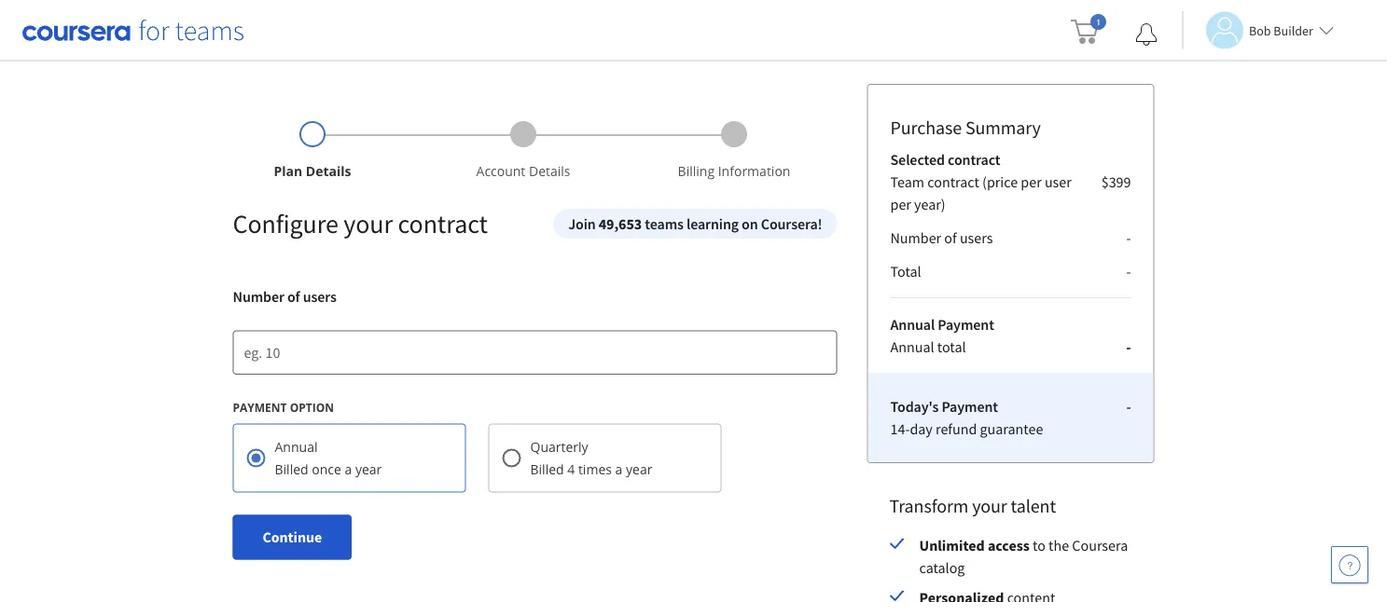 Task type: describe. For each thing, give the bounding box(es) containing it.
day
[[910, 420, 933, 439]]

information
[[718, 162, 791, 180]]

year)
[[915, 195, 946, 214]]

continue
[[263, 529, 322, 547]]

transform your talent
[[890, 495, 1057, 518]]

guarantee
[[981, 420, 1044, 439]]

help center image
[[1339, 554, 1362, 577]]

1 vertical spatial users
[[303, 287, 337, 306]]

a inside annual billed once a year
[[345, 461, 352, 479]]

account details
[[477, 162, 571, 180]]

contract for selected
[[948, 150, 1001, 169]]

4
[[568, 461, 575, 479]]

14-
[[891, 420, 910, 439]]

to
[[1033, 537, 1046, 555]]

bob builder
[[1250, 22, 1314, 39]]

catalog
[[920, 559, 965, 578]]

annual billed once a year
[[275, 439, 382, 479]]

account
[[477, 162, 526, 180]]

learning
[[687, 215, 739, 233]]

shopping cart: 1 item image
[[1071, 14, 1107, 44]]

year inside annual billed once a year
[[356, 461, 382, 479]]

billing
[[678, 162, 715, 180]]

2 - from the top
[[1127, 262, 1132, 281]]

unlimited
[[920, 537, 985, 555]]

selected contract
[[891, 150, 1001, 169]]

user
[[1045, 173, 1072, 191]]

today's
[[891, 398, 939, 416]]

total
[[938, 338, 967, 357]]

quarterly
[[531, 439, 589, 456]]

unlimited access
[[920, 537, 1030, 555]]

annual inside annual billed once a year
[[275, 439, 318, 456]]

- for total
[[1127, 338, 1132, 357]]

teams
[[645, 215, 684, 233]]

$399
[[1102, 173, 1132, 191]]

times
[[579, 461, 612, 479]]

Number of users text field
[[233, 330, 838, 375]]

bob
[[1250, 22, 1272, 39]]

selected
[[891, 150, 945, 169]]

(price
[[983, 173, 1018, 191]]

2 vertical spatial contract
[[398, 208, 488, 240]]

1 horizontal spatial number of users
[[891, 229, 994, 247]]

49,653
[[599, 215, 642, 233]]

team
[[891, 173, 925, 191]]

payment for today's payment
[[942, 398, 999, 416]]

coursera image
[[22, 15, 244, 45]]

today's payment
[[891, 398, 999, 416]]

total
[[891, 262, 922, 281]]

payment for annual payment
[[938, 315, 995, 334]]



Task type: locate. For each thing, give the bounding box(es) containing it.
configure your contract
[[233, 208, 488, 240]]

1 vertical spatial your
[[973, 495, 1008, 518]]

1 horizontal spatial of
[[945, 229, 957, 247]]

a
[[345, 461, 352, 479], [616, 461, 623, 479]]

purchase summary
[[891, 116, 1041, 140]]

1 year from the left
[[356, 461, 382, 479]]

1 horizontal spatial number
[[891, 229, 942, 247]]

-
[[1127, 229, 1132, 247], [1127, 262, 1132, 281], [1127, 338, 1132, 357], [1127, 398, 1132, 416]]

contract inside 'team contract (price per user per year)'
[[928, 173, 980, 191]]

0 vertical spatial contract
[[948, 150, 1001, 169]]

contract
[[948, 150, 1001, 169], [928, 173, 980, 191], [398, 208, 488, 240]]

number up total
[[891, 229, 942, 247]]

a right once
[[345, 461, 352, 479]]

billed for billed 4 times a year
[[531, 461, 564, 479]]

your
[[344, 208, 393, 240], [973, 495, 1008, 518]]

payment
[[938, 315, 995, 334], [942, 398, 999, 416], [233, 400, 287, 416]]

year right 'times'
[[626, 461, 653, 479]]

1 horizontal spatial year
[[626, 461, 653, 479]]

annual up annual total
[[891, 315, 935, 334]]

annual total
[[891, 338, 967, 357]]

users down configure on the left of page
[[303, 287, 337, 306]]

1 vertical spatial number of users
[[233, 287, 337, 306]]

users down 'team contract (price per user per year)'
[[960, 229, 994, 247]]

details right account
[[529, 162, 571, 180]]

details for account details
[[529, 162, 571, 180]]

1 horizontal spatial per
[[1021, 173, 1042, 191]]

a inside quarterly billed 4 times a year
[[616, 461, 623, 479]]

number
[[891, 229, 942, 247], [233, 287, 285, 306]]

annual payment
[[891, 315, 995, 334]]

contract down account
[[398, 208, 488, 240]]

number of users down year)
[[891, 229, 994, 247]]

your down plan details on the left of page
[[344, 208, 393, 240]]

year inside quarterly billed 4 times a year
[[626, 461, 653, 479]]

2 details from the left
[[529, 162, 571, 180]]

contract down the purchase summary
[[948, 150, 1001, 169]]

1 vertical spatial number
[[233, 287, 285, 306]]

1 horizontal spatial billed
[[531, 461, 564, 479]]

contract for team
[[928, 173, 980, 191]]

refund
[[936, 420, 978, 439]]

per
[[1021, 173, 1042, 191], [891, 195, 912, 214]]

1 billed from the left
[[275, 461, 309, 479]]

annual
[[891, 315, 935, 334], [891, 338, 935, 357], [275, 439, 318, 456]]

0 horizontal spatial a
[[345, 461, 352, 479]]

0 vertical spatial users
[[960, 229, 994, 247]]

billed
[[275, 461, 309, 479], [531, 461, 564, 479]]

payment up 14-day refund guarantee
[[942, 398, 999, 416]]

billed inside quarterly billed 4 times a year
[[531, 461, 564, 479]]

0 horizontal spatial users
[[303, 287, 337, 306]]

year right once
[[356, 461, 382, 479]]

per down team
[[891, 195, 912, 214]]

0 horizontal spatial number
[[233, 287, 285, 306]]

1 vertical spatial annual
[[891, 338, 935, 357]]

0 horizontal spatial number of users
[[233, 287, 337, 306]]

your up unlimited access on the bottom right of page
[[973, 495, 1008, 518]]

the
[[1049, 537, 1070, 555]]

team contract (price per user per year)
[[891, 173, 1072, 214]]

access
[[988, 537, 1030, 555]]

billed left once
[[275, 461, 309, 479]]

billed inside annual billed once a year
[[275, 461, 309, 479]]

once
[[312, 461, 341, 479]]

billing information
[[678, 162, 791, 180]]

0 vertical spatial per
[[1021, 173, 1042, 191]]

0 horizontal spatial your
[[344, 208, 393, 240]]

users
[[960, 229, 994, 247], [303, 287, 337, 306]]

annual for annual payment
[[891, 315, 935, 334]]

transform
[[890, 495, 969, 518]]

show notifications image
[[1136, 23, 1158, 46]]

payment left option
[[233, 400, 287, 416]]

payment up total
[[938, 315, 995, 334]]

- for of
[[1127, 229, 1132, 247]]

0 horizontal spatial of
[[287, 287, 300, 306]]

coursera!
[[761, 215, 823, 233]]

1 horizontal spatial users
[[960, 229, 994, 247]]

join 49,653 teams learning on coursera!
[[569, 215, 823, 233]]

0 horizontal spatial per
[[891, 195, 912, 214]]

1 vertical spatial contract
[[928, 173, 980, 191]]

join
[[569, 215, 596, 233]]

0 vertical spatial annual
[[891, 315, 935, 334]]

number down configure on the left of page
[[233, 287, 285, 306]]

details
[[306, 162, 351, 180], [529, 162, 571, 180]]

of down year)
[[945, 229, 957, 247]]

1 vertical spatial of
[[287, 287, 300, 306]]

annual for annual total
[[891, 338, 935, 357]]

number of users down configure on the left of page
[[233, 287, 337, 306]]

1 horizontal spatial details
[[529, 162, 571, 180]]

quarterly billed 4 times a year
[[531, 439, 653, 479]]

1 horizontal spatial a
[[616, 461, 623, 479]]

0 vertical spatial your
[[344, 208, 393, 240]]

0 horizontal spatial year
[[356, 461, 382, 479]]

summary
[[966, 116, 1041, 140]]

1 vertical spatial per
[[891, 195, 912, 214]]

your for configure
[[344, 208, 393, 240]]

- for payment
[[1127, 398, 1132, 416]]

14-day refund guarantee
[[891, 420, 1044, 439]]

0 horizontal spatial details
[[306, 162, 351, 180]]

1 - from the top
[[1127, 229, 1132, 247]]

continue button
[[233, 516, 352, 560]]

to the coursera catalog
[[920, 537, 1129, 578]]

your for transform
[[973, 495, 1008, 518]]

year
[[356, 461, 382, 479], [626, 461, 653, 479]]

number of users
[[891, 229, 994, 247], [233, 287, 337, 306]]

builder
[[1274, 22, 1314, 39]]

annual down annual payment
[[891, 338, 935, 357]]

0 vertical spatial of
[[945, 229, 957, 247]]

per left user
[[1021, 173, 1042, 191]]

talent
[[1011, 495, 1057, 518]]

2 billed from the left
[[531, 461, 564, 479]]

1 details from the left
[[306, 162, 351, 180]]

plan
[[274, 162, 303, 180]]

configure
[[233, 208, 339, 240]]

of down configure on the left of page
[[287, 287, 300, 306]]

annual up once
[[275, 439, 318, 456]]

2 year from the left
[[626, 461, 653, 479]]

contract down selected contract
[[928, 173, 980, 191]]

plan details
[[274, 162, 351, 180]]

4 - from the top
[[1127, 398, 1132, 416]]

a right 'times'
[[616, 461, 623, 479]]

2 vertical spatial annual
[[275, 439, 318, 456]]

0 vertical spatial number
[[891, 229, 942, 247]]

billed left 4
[[531, 461, 564, 479]]

details for plan details
[[306, 162, 351, 180]]

0 vertical spatial number of users
[[891, 229, 994, 247]]

payment option
[[233, 400, 334, 416]]

on
[[742, 215, 759, 233]]

1 a from the left
[[345, 461, 352, 479]]

coursera
[[1073, 537, 1129, 555]]

2 a from the left
[[616, 461, 623, 479]]

billed for billed once a year
[[275, 461, 309, 479]]

3 - from the top
[[1127, 338, 1132, 357]]

details right 'plan'
[[306, 162, 351, 180]]

1 horizontal spatial your
[[973, 495, 1008, 518]]

0 horizontal spatial billed
[[275, 461, 309, 479]]

option
[[290, 400, 334, 416]]

purchase
[[891, 116, 962, 140]]

of
[[945, 229, 957, 247], [287, 287, 300, 306]]

bob builder button
[[1183, 12, 1335, 49]]



Task type: vqa. For each thing, say whether or not it's contained in the screenshot.
"والتعلم"
no



